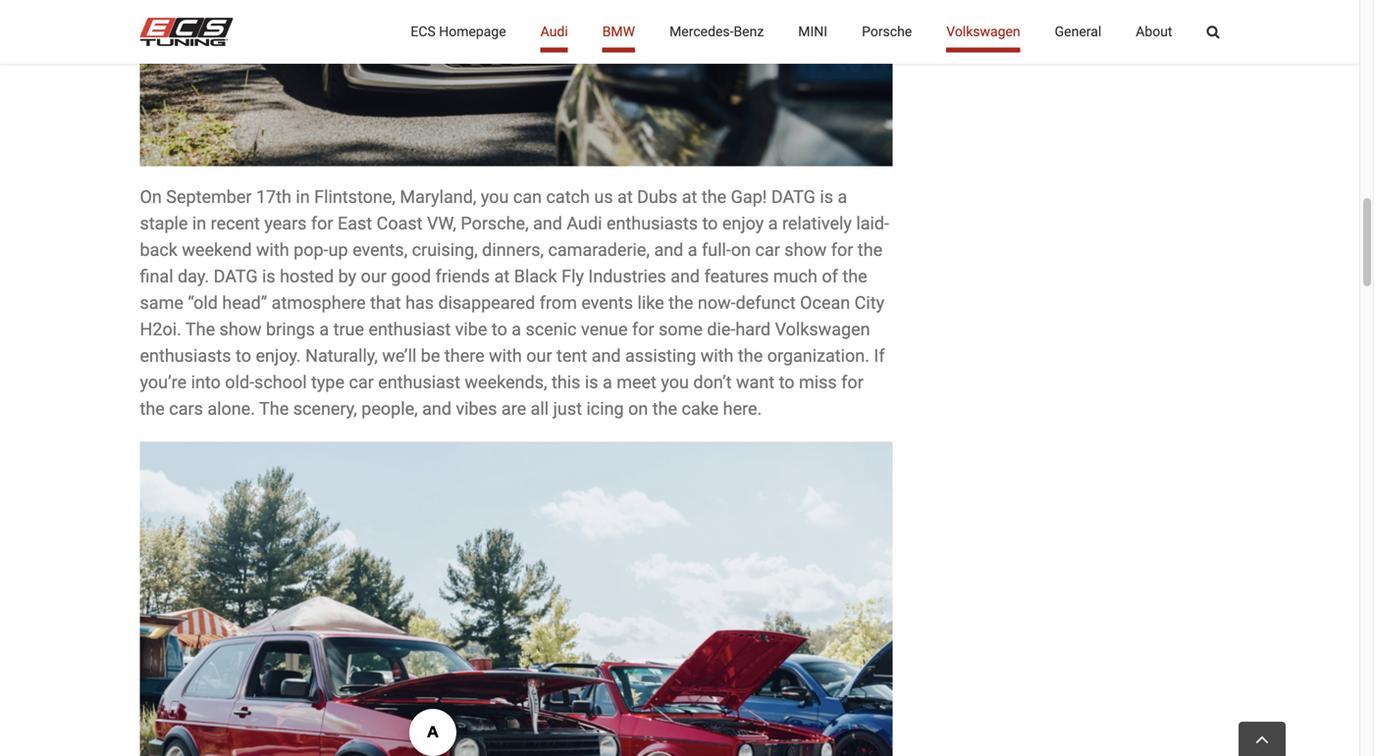 Task type: vqa. For each thing, say whether or not it's contained in the screenshot.
day.
yes



Task type: describe. For each thing, give the bounding box(es) containing it.
on
[[140, 187, 162, 207]]

mercedes-
[[669, 24, 734, 40]]

to up 'old-' at the left of the page
[[236, 346, 251, 366]]

laid-
[[856, 213, 889, 234]]

1 vertical spatial enthusiast
[[378, 372, 460, 393]]

a left true
[[319, 319, 329, 340]]

the down laid-
[[858, 240, 882, 260]]

east
[[338, 213, 372, 234]]

ecs homepage link
[[411, 0, 506, 64]]

all
[[531, 399, 549, 419]]

recent
[[211, 213, 260, 234]]

old-
[[225, 372, 254, 393]]

meet
[[617, 372, 657, 393]]

defunct
[[736, 293, 796, 313]]

pop-
[[294, 240, 328, 260]]

ocean
[[800, 293, 850, 313]]

0 horizontal spatial enthusiasts
[[140, 346, 231, 366]]

final
[[140, 266, 173, 287]]

can
[[513, 187, 542, 207]]

up
[[328, 240, 348, 260]]

us
[[594, 187, 613, 207]]

audi inside on september 17th in flintstone, maryland, you can catch us at dubs at the gap! datg is a staple in recent years for east coast vw, porsche, and audi enthusiasts to enjoy a relatively laid- back weekend with pop-up events, cruising, dinners, camaraderie, and a full-on car show for the final day. datg is hosted by our good friends at black fly industries and features much of the same "old head" atmosphere that has disappeared from events like the now-defunct ocean city h2oi. the show brings a true enthusiast vibe to a scenic venue for some die-hard volkswagen enthusiasts to enjoy. naturally, we'll be there with our tent and assisting with the organization. if you're into old-school type car enthusiast weekends, this is a meet you don't want to miss for the cars alone. the scenery, people, and vibes are all just icing on the cake here.
[[567, 213, 602, 234]]

camaraderie,
[[548, 240, 650, 260]]

1 horizontal spatial enthusiasts
[[606, 213, 698, 234]]

weekend
[[182, 240, 252, 260]]

benz
[[734, 24, 764, 40]]

tent
[[557, 346, 587, 366]]

are
[[501, 399, 526, 419]]

hard
[[735, 319, 771, 340]]

audi link
[[540, 0, 568, 64]]

naturally,
[[305, 346, 378, 366]]

for down like
[[632, 319, 654, 340]]

same
[[140, 293, 183, 313]]

type
[[311, 372, 345, 393]]

volkswagen inside on september 17th in flintstone, maryland, you can catch us at dubs at the gap! datg is a staple in recent years for east coast vw, porsche, and audi enthusiasts to enjoy a relatively laid- back weekend with pop-up events, cruising, dinners, camaraderie, and a full-on car show for the final day. datg is hosted by our good friends at black fly industries and features much of the same "old head" atmosphere that has disappeared from events like the now-defunct ocean city h2oi. the show brings a true enthusiast vibe to a scenic venue for some die-hard volkswagen enthusiasts to enjoy. naturally, we'll be there with our tent and assisting with the organization. if you're into old-school type car enthusiast weekends, this is a meet you don't want to miss for the cars alone. the scenery, people, and vibes are all just icing on the cake here.
[[775, 319, 870, 340]]

the right of
[[842, 266, 867, 287]]

want
[[736, 372, 775, 393]]

assisting
[[625, 346, 696, 366]]

weekends,
[[465, 372, 547, 393]]

0 horizontal spatial car
[[349, 372, 374, 393]]

of
[[822, 266, 838, 287]]

staple
[[140, 213, 188, 234]]

years
[[264, 213, 307, 234]]

this
[[552, 372, 580, 393]]

now-
[[698, 293, 736, 313]]

head"
[[222, 293, 267, 313]]

friends
[[435, 266, 490, 287]]

0 vertical spatial the
[[185, 319, 215, 340]]

2 horizontal spatial at
[[682, 187, 697, 207]]

dubs
[[637, 187, 678, 207]]

a up the relatively
[[838, 187, 847, 207]]

0 horizontal spatial is
[[262, 266, 275, 287]]

back
[[140, 240, 178, 260]]

into
[[191, 372, 221, 393]]

we'll
[[382, 346, 416, 366]]

like
[[637, 293, 664, 313]]

0 vertical spatial audi
[[540, 24, 568, 40]]

september
[[166, 187, 252, 207]]

0 vertical spatial show
[[785, 240, 827, 260]]

here.
[[723, 399, 762, 419]]

you're
[[140, 372, 187, 393]]

brings
[[266, 319, 315, 340]]

the down you're
[[140, 399, 165, 419]]

from
[[540, 293, 577, 313]]

about link
[[1136, 0, 1172, 64]]

atmosphere
[[272, 293, 366, 313]]

a left 'full-'
[[688, 240, 697, 260]]

the left cake
[[652, 399, 677, 419]]

gap!
[[731, 187, 767, 207]]

homepage
[[439, 24, 506, 40]]

don't
[[693, 372, 732, 393]]

mini link
[[798, 0, 827, 64]]

maryland,
[[400, 187, 476, 207]]

0 horizontal spatial our
[[361, 266, 387, 287]]

porsche
[[862, 24, 912, 40]]

school
[[254, 372, 307, 393]]

a up icing
[[603, 372, 612, 393]]

cruising,
[[412, 240, 478, 260]]

cars
[[169, 399, 203, 419]]

1 horizontal spatial our
[[526, 346, 552, 366]]

0 horizontal spatial show
[[219, 319, 262, 340]]

by
[[338, 266, 356, 287]]

flintstone,
[[314, 187, 395, 207]]

the down hard
[[738, 346, 763, 366]]



Task type: locate. For each thing, give the bounding box(es) containing it.
events,
[[352, 240, 408, 260]]

enthusiasts down dubs
[[606, 213, 698, 234]]

city
[[855, 293, 884, 313]]

volkswagen down ocean
[[775, 319, 870, 340]]

volkswagen link
[[946, 0, 1020, 64]]

2 vertical spatial is
[[585, 372, 598, 393]]

1 horizontal spatial in
[[296, 187, 310, 207]]

organization.
[[767, 346, 870, 366]]

1 vertical spatial datg
[[214, 266, 258, 287]]

mercedes-benz
[[669, 24, 764, 40]]

ecs
[[411, 24, 436, 40]]

1 horizontal spatial you
[[661, 372, 689, 393]]

some
[[659, 319, 703, 340]]

porsche link
[[862, 0, 912, 64]]

a left scenic
[[512, 319, 521, 340]]

enthusiasts
[[606, 213, 698, 234], [140, 346, 231, 366]]

just
[[553, 399, 582, 419]]

the down ""old"
[[185, 319, 215, 340]]

0 horizontal spatial in
[[192, 213, 206, 234]]

enjoy.
[[256, 346, 301, 366]]

0 vertical spatial enthusiasts
[[606, 213, 698, 234]]

1 horizontal spatial show
[[785, 240, 827, 260]]

1 vertical spatial enthusiasts
[[140, 346, 231, 366]]

to right vibe
[[492, 319, 507, 340]]

enthusiasts up into
[[140, 346, 231, 366]]

0 vertical spatial datg
[[771, 187, 815, 207]]

and down venue
[[592, 346, 621, 366]]

show
[[785, 240, 827, 260], [219, 319, 262, 340]]

bmw link
[[602, 0, 635, 64]]

venue
[[581, 319, 628, 340]]

events
[[581, 293, 633, 313]]

scenic
[[526, 319, 577, 340]]

in
[[296, 187, 310, 207], [192, 213, 206, 234]]

true
[[333, 319, 364, 340]]

1 vertical spatial volkswagen
[[775, 319, 870, 340]]

in down "september"
[[192, 213, 206, 234]]

for up of
[[831, 240, 853, 260]]

audi left bmw
[[540, 24, 568, 40]]

hosted
[[280, 266, 334, 287]]

enthusiast down has
[[369, 319, 451, 340]]

relatively
[[782, 213, 852, 234]]

0 horizontal spatial at
[[494, 266, 510, 287]]

scenery,
[[293, 399, 357, 419]]

in right 17th
[[296, 187, 310, 207]]

17th
[[256, 187, 291, 207]]

1 vertical spatial show
[[219, 319, 262, 340]]

a right enjoy
[[768, 213, 778, 234]]

fly
[[562, 266, 584, 287]]

general
[[1055, 24, 1101, 40]]

full-
[[702, 240, 731, 260]]

enjoy
[[722, 213, 764, 234]]

coast
[[377, 213, 423, 234]]

mini
[[798, 24, 827, 40]]

black
[[514, 266, 557, 287]]

1 horizontal spatial car
[[755, 240, 780, 260]]

about
[[1136, 24, 1172, 40]]

and
[[533, 213, 562, 234], [654, 240, 683, 260], [671, 266, 700, 287], [592, 346, 621, 366], [422, 399, 451, 419]]

to
[[702, 213, 718, 234], [492, 319, 507, 340], [236, 346, 251, 366], [779, 372, 795, 393]]

and left 'full-'
[[654, 240, 683, 260]]

is right this
[[585, 372, 598, 393]]

you
[[481, 187, 509, 207], [661, 372, 689, 393]]

ecs homepage
[[411, 24, 506, 40]]

enthusiast down be at the top left
[[378, 372, 460, 393]]

the down the "school"
[[259, 399, 289, 419]]

1 horizontal spatial volkswagen
[[946, 24, 1020, 40]]

0 horizontal spatial you
[[481, 187, 509, 207]]

die-
[[707, 319, 735, 340]]

on down enjoy
[[731, 240, 751, 260]]

enthusiast
[[369, 319, 451, 340], [378, 372, 460, 393]]

volkswagen
[[946, 24, 1020, 40], [775, 319, 870, 340]]

and down can
[[533, 213, 562, 234]]

a
[[838, 187, 847, 207], [768, 213, 778, 234], [688, 240, 697, 260], [319, 319, 329, 340], [512, 319, 521, 340], [603, 372, 612, 393]]

and left vibes
[[422, 399, 451, 419]]

1 vertical spatial the
[[259, 399, 289, 419]]

show down head"
[[219, 319, 262, 340]]

datg up the relatively
[[771, 187, 815, 207]]

0 vertical spatial our
[[361, 266, 387, 287]]

industries
[[588, 266, 666, 287]]

there
[[445, 346, 485, 366]]

0 vertical spatial enthusiast
[[369, 319, 451, 340]]

at down dinners,
[[494, 266, 510, 287]]

that
[[370, 293, 401, 313]]

volkswagen left general
[[946, 24, 1020, 40]]

0 horizontal spatial datg
[[214, 266, 258, 287]]

you up porsche,
[[481, 187, 509, 207]]

vw,
[[427, 213, 456, 234]]

disappeared
[[438, 293, 535, 313]]

show up much
[[785, 240, 827, 260]]

if
[[874, 346, 885, 366]]

at right dubs
[[682, 187, 697, 207]]

0 vertical spatial on
[[731, 240, 751, 260]]

dinners,
[[482, 240, 544, 260]]

car
[[755, 240, 780, 260], [349, 372, 374, 393]]

0 horizontal spatial the
[[185, 319, 215, 340]]

1 horizontal spatial with
[[489, 346, 522, 366]]

our down scenic
[[526, 346, 552, 366]]

is
[[820, 187, 833, 207], [262, 266, 275, 287], [585, 372, 598, 393]]

0 vertical spatial is
[[820, 187, 833, 207]]

catch
[[546, 187, 590, 207]]

"old
[[188, 293, 218, 313]]

the left gap!
[[702, 187, 726, 207]]

has
[[405, 293, 434, 313]]

on down meet
[[628, 399, 648, 419]]

1 vertical spatial you
[[661, 372, 689, 393]]

1 horizontal spatial is
[[585, 372, 598, 393]]

1 horizontal spatial the
[[259, 399, 289, 419]]

good
[[391, 266, 431, 287]]

1 horizontal spatial at
[[617, 187, 633, 207]]

1 horizontal spatial on
[[731, 240, 751, 260]]

mercedes-benz link
[[669, 0, 764, 64]]

1 vertical spatial audi
[[567, 213, 602, 234]]

is up the relatively
[[820, 187, 833, 207]]

0 vertical spatial car
[[755, 240, 780, 260]]

0 horizontal spatial on
[[628, 399, 648, 419]]

features
[[704, 266, 769, 287]]

0 vertical spatial you
[[481, 187, 509, 207]]

0 horizontal spatial volkswagen
[[775, 319, 870, 340]]

on september 17th in flintstone, maryland, you can catch us at dubs at the gap! datg is a staple in recent years for east coast vw, porsche, and audi enthusiasts to enjoy a relatively laid- back weekend with pop-up events, cruising, dinners, camaraderie, and a full-on car show for the final day. datg is hosted by our good friends at black fly industries and features much of the same "old head" atmosphere that has disappeared from events like the now-defunct ocean city h2oi. the show brings a true enthusiast vibe to a scenic venue for some die-hard volkswagen enthusiasts to enjoy. naturally, we'll be there with our tent and assisting with the organization. if you're into old-school type car enthusiast weekends, this is a meet you don't want to miss for the cars alone. the scenery, people, and vibes are all just icing on the cake here.
[[140, 187, 889, 419]]

the up some
[[669, 293, 693, 313]]

our right by
[[361, 266, 387, 287]]

porsche,
[[461, 213, 529, 234]]

at
[[617, 187, 633, 207], [682, 187, 697, 207], [494, 266, 510, 287]]

with down years
[[256, 240, 289, 260]]

and up now- on the top of the page
[[671, 266, 700, 287]]

with down die-
[[701, 346, 734, 366]]

1 vertical spatial in
[[192, 213, 206, 234]]

1 horizontal spatial datg
[[771, 187, 815, 207]]

for up pop-
[[311, 213, 333, 234]]

0 horizontal spatial with
[[256, 240, 289, 260]]

miss
[[799, 372, 837, 393]]

alone.
[[207, 399, 255, 419]]

2 horizontal spatial is
[[820, 187, 833, 207]]

car down enjoy
[[755, 240, 780, 260]]

for right miss
[[841, 372, 863, 393]]

audi up the camaraderie,
[[567, 213, 602, 234]]

datg up head"
[[214, 266, 258, 287]]

is up head"
[[262, 266, 275, 287]]

0 vertical spatial volkswagen
[[946, 24, 1020, 40]]

to up 'full-'
[[702, 213, 718, 234]]

people,
[[361, 399, 418, 419]]

the
[[185, 319, 215, 340], [259, 399, 289, 419]]

at right us at the top left
[[617, 187, 633, 207]]

2 horizontal spatial with
[[701, 346, 734, 366]]

car down naturally,
[[349, 372, 374, 393]]

icing
[[586, 399, 624, 419]]

on
[[731, 240, 751, 260], [628, 399, 648, 419]]

1 vertical spatial our
[[526, 346, 552, 366]]

audi
[[540, 24, 568, 40], [567, 213, 602, 234]]

to left miss
[[779, 372, 795, 393]]

with up weekends, on the left of page
[[489, 346, 522, 366]]

be
[[421, 346, 440, 366]]

1 vertical spatial is
[[262, 266, 275, 287]]

1 vertical spatial on
[[628, 399, 648, 419]]

vibes
[[456, 399, 497, 419]]

vibe
[[455, 319, 487, 340]]

1 vertical spatial car
[[349, 372, 374, 393]]

ecs tuning logo image
[[140, 18, 233, 46]]

you down the assisting
[[661, 372, 689, 393]]

0 vertical spatial in
[[296, 187, 310, 207]]

day.
[[178, 266, 209, 287]]



